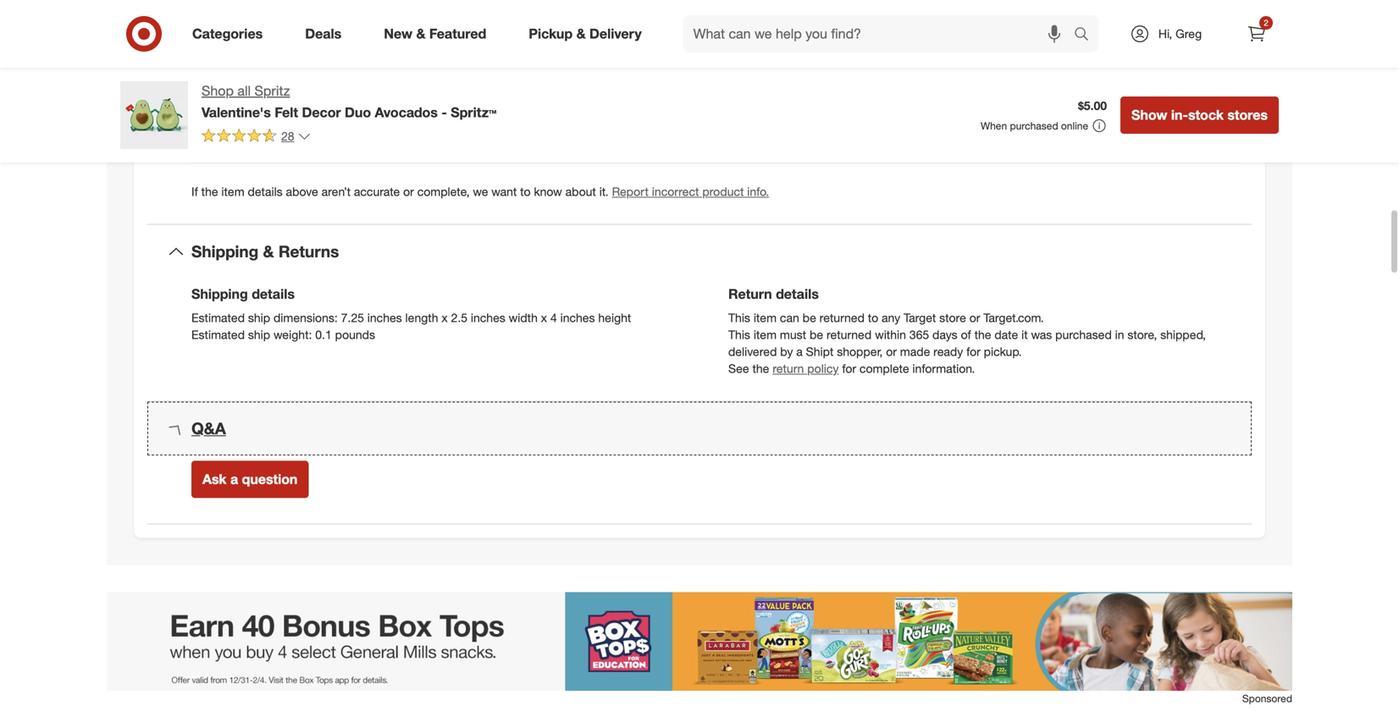 Task type: locate. For each thing, give the bounding box(es) containing it.
inches right 2.5
[[471, 310, 506, 325]]

0 vertical spatial estimated
[[192, 310, 245, 325]]

0 vertical spatial to
[[520, 184, 531, 199]]

purchased left in
[[1056, 327, 1112, 342]]

be right can
[[803, 310, 817, 325]]

policy
[[808, 361, 839, 376]]

to right want
[[520, 184, 531, 199]]

pickup & delivery link
[[515, 15, 663, 53]]

delivered
[[729, 344, 777, 359]]

2.5
[[451, 310, 468, 325]]

0 horizontal spatial a
[[230, 472, 238, 489]]

to
[[520, 184, 531, 199], [868, 310, 879, 325]]

the right if
[[201, 184, 218, 199]]

inches
[[368, 310, 402, 325], [471, 310, 506, 325], [561, 310, 595, 325]]

2 horizontal spatial &
[[577, 25, 586, 42]]

1 horizontal spatial x
[[541, 310, 547, 325]]

2 horizontal spatial inches
[[561, 310, 595, 325]]

ship
[[248, 310, 270, 325], [248, 327, 270, 342]]

imported
[[232, 129, 282, 144]]

details up can
[[776, 286, 819, 302]]

x
[[442, 310, 448, 325], [541, 310, 547, 325]]

or down within
[[887, 344, 897, 359]]

item up the delivered
[[754, 327, 777, 342]]

1 vertical spatial this
[[729, 327, 751, 342]]

purchased inside return details this item can be returned to any target store or target.com. this item must be returned within 365 days of the date it was purchased in store, shipped, delivered by a shipt shopper, or made ready for pickup. see the return policy for complete information.
[[1056, 327, 1112, 342]]

greg
[[1176, 26, 1203, 41]]

1 horizontal spatial to
[[868, 310, 879, 325]]

item right if
[[222, 184, 245, 199]]

0 vertical spatial a
[[797, 344, 803, 359]]

can
[[780, 310, 800, 325]]

0 vertical spatial item
[[222, 184, 245, 199]]

new & featured link
[[370, 15, 508, 53]]

0 horizontal spatial :
[[217, 26, 220, 41]]

0 horizontal spatial &
[[263, 242, 274, 261]]

shipping inside dropdown button
[[192, 242, 259, 261]]

0 vertical spatial be
[[803, 310, 817, 325]]

advertisement element
[[107, 605, 1293, 704]]

$5.00
[[1079, 98, 1108, 113]]

& inside shipping & returns dropdown button
[[263, 242, 274, 261]]

1 vertical spatial ship
[[248, 327, 270, 342]]

ship left dimensions:
[[248, 310, 270, 325]]

returns
[[279, 242, 339, 261]]

& right the new
[[416, 25, 426, 42]]

purchased
[[1011, 119, 1059, 132], [1056, 327, 1112, 342]]

estimated left weight:
[[192, 327, 245, 342]]

origin : imported
[[192, 129, 282, 144]]

categories link
[[178, 15, 284, 53]]

1 horizontal spatial or
[[887, 344, 897, 359]]

0 vertical spatial shipping
[[192, 242, 259, 261]]

1 vertical spatial a
[[230, 472, 238, 489]]

042738039051
[[224, 26, 303, 41]]

0 horizontal spatial x
[[442, 310, 448, 325]]

1 ship from the top
[[248, 310, 270, 325]]

&
[[416, 25, 426, 42], [577, 25, 586, 42], [263, 242, 274, 261]]

categories
[[192, 25, 263, 42]]

this up the delivered
[[729, 327, 751, 342]]

for down shopper,
[[843, 361, 857, 376]]

0 vertical spatial :
[[217, 26, 220, 41]]

be
[[803, 310, 817, 325], [810, 327, 824, 342]]

return
[[729, 286, 773, 302]]

1 horizontal spatial inches
[[471, 310, 506, 325]]

2 shipping from the top
[[192, 286, 248, 302]]

or up of
[[970, 310, 981, 325]]

: for origin
[[226, 129, 229, 144]]

& right pickup
[[577, 25, 586, 42]]

a right by
[[797, 344, 803, 359]]

a
[[797, 344, 803, 359], [230, 472, 238, 489]]

date
[[995, 327, 1019, 342]]

this down return
[[729, 310, 751, 325]]

for down of
[[967, 344, 981, 359]]

about
[[566, 184, 596, 199]]

estimated down the shipping & returns
[[192, 310, 245, 325]]

details up dimensions:
[[252, 286, 295, 302]]

1 vertical spatial shipping
[[192, 286, 248, 302]]

1 vertical spatial the
[[975, 327, 992, 342]]

or right accurate
[[403, 184, 414, 199]]

show in-stock stores
[[1132, 107, 1269, 123]]

shipping down if
[[192, 242, 259, 261]]

& for new
[[416, 25, 426, 42]]

to left the any
[[868, 310, 879, 325]]

spritz™
[[451, 104, 497, 121]]

want
[[492, 184, 517, 199]]

pounds
[[335, 327, 375, 342]]

inches right 7.25
[[368, 310, 402, 325]]

1 vertical spatial for
[[843, 361, 857, 376]]

upc
[[192, 26, 217, 41]]

report incorrect product info. button
[[612, 183, 770, 200]]

details inside return details this item can be returned to any target store or target.com. this item must be returned within 365 days of the date it was purchased in store, shipped, delivered by a shipt shopper, or made ready for pickup. see the return policy for complete information.
[[776, 286, 819, 302]]

stock
[[1189, 107, 1224, 123]]

1 vertical spatial estimated
[[192, 327, 245, 342]]

item number (dpci)
[[192, 77, 304, 92]]

x left the 4
[[541, 310, 547, 325]]

ship left weight:
[[248, 327, 270, 342]]

when
[[981, 119, 1008, 132]]

number
[[220, 77, 265, 92]]

1 horizontal spatial :
[[226, 129, 229, 144]]

report
[[612, 184, 649, 199]]

3 inches from the left
[[561, 310, 595, 325]]

1 vertical spatial purchased
[[1056, 327, 1112, 342]]

if
[[192, 184, 198, 199]]

item
[[192, 77, 217, 92]]

2 estimated from the top
[[192, 327, 245, 342]]

& left returns on the left of the page
[[263, 242, 274, 261]]

2 vertical spatial item
[[754, 327, 777, 342]]

1 vertical spatial be
[[810, 327, 824, 342]]

28
[[281, 129, 295, 144]]

1 vertical spatial :
[[226, 129, 229, 144]]

be up shipt on the right of the page
[[810, 327, 824, 342]]

0 horizontal spatial the
[[201, 184, 218, 199]]

0 vertical spatial or
[[403, 184, 414, 199]]

spritz
[[255, 83, 290, 99]]

return policy link
[[773, 361, 839, 376]]

shipping inside shipping details estimated ship dimensions: 7.25 inches length x 2.5 inches width x 4 inches height estimated ship weight: 0.1 pounds
[[192, 286, 248, 302]]

days
[[933, 327, 958, 342]]

shipping down the shipping & returns
[[192, 286, 248, 302]]

return
[[773, 361, 804, 376]]

inches right the 4
[[561, 310, 595, 325]]

if the item details above aren't accurate or complete, we want to know about it. report incorrect product info.
[[192, 184, 770, 199]]

details inside shipping details estimated ship dimensions: 7.25 inches length x 2.5 inches width x 4 inches height estimated ship weight: 0.1 pounds
[[252, 286, 295, 302]]

product
[[703, 184, 744, 199]]

length
[[406, 310, 439, 325]]

q&a
[[192, 419, 226, 438]]

estimated
[[192, 310, 245, 325], [192, 327, 245, 342]]

1 vertical spatial to
[[868, 310, 879, 325]]

for
[[967, 344, 981, 359], [843, 361, 857, 376]]

1 vertical spatial returned
[[827, 327, 872, 342]]

1 horizontal spatial &
[[416, 25, 426, 42]]

& inside new & featured link
[[416, 25, 426, 42]]

avocados
[[375, 104, 438, 121]]

or
[[403, 184, 414, 199], [970, 310, 981, 325], [887, 344, 897, 359]]

x left 2.5
[[442, 310, 448, 325]]

the right of
[[975, 327, 992, 342]]

the down the delivered
[[753, 361, 770, 376]]

all
[[238, 83, 251, 99]]

show in-stock stores button
[[1121, 97, 1280, 134]]

: left 042738039051
[[217, 26, 220, 41]]

0 horizontal spatial inches
[[368, 310, 402, 325]]

1 shipping from the top
[[192, 242, 259, 261]]

this
[[729, 310, 751, 325], [729, 327, 751, 342]]

the
[[201, 184, 218, 199], [975, 327, 992, 342], [753, 361, 770, 376]]

2 this from the top
[[729, 327, 751, 342]]

0 horizontal spatial for
[[843, 361, 857, 376]]

purchased right when
[[1011, 119, 1059, 132]]

& inside pickup & delivery 'link'
[[577, 25, 586, 42]]

0 vertical spatial for
[[967, 344, 981, 359]]

a right ask
[[230, 472, 238, 489]]

2 vertical spatial the
[[753, 361, 770, 376]]

0 vertical spatial this
[[729, 310, 751, 325]]

: down valentine's
[[226, 129, 229, 144]]

width
[[509, 310, 538, 325]]

1 horizontal spatial a
[[797, 344, 803, 359]]

item left can
[[754, 310, 777, 325]]

What can we help you find? suggestions appear below search field
[[684, 15, 1079, 53]]

ask a question
[[203, 472, 298, 489]]

2 vertical spatial or
[[887, 344, 897, 359]]

2 horizontal spatial or
[[970, 310, 981, 325]]

shopper,
[[837, 344, 883, 359]]

0 vertical spatial ship
[[248, 310, 270, 325]]



Task type: describe. For each thing, give the bounding box(es) containing it.
0 horizontal spatial or
[[403, 184, 414, 199]]

0 horizontal spatial to
[[520, 184, 531, 199]]

shipt
[[806, 344, 834, 359]]

it.
[[600, 184, 609, 199]]

of
[[961, 327, 972, 342]]

featured
[[430, 25, 487, 42]]

store,
[[1128, 327, 1158, 342]]

aren't
[[322, 184, 351, 199]]

1 vertical spatial item
[[754, 310, 777, 325]]

a inside button
[[230, 472, 238, 489]]

28 link
[[202, 128, 311, 147]]

shipping details estimated ship dimensions: 7.25 inches length x 2.5 inches width x 4 inches height estimated ship weight: 0.1 pounds
[[192, 286, 632, 342]]

see
[[729, 361, 750, 376]]

0 vertical spatial returned
[[820, 310, 865, 325]]

shipped,
[[1161, 327, 1207, 342]]

1 vertical spatial or
[[970, 310, 981, 325]]

info.
[[748, 184, 770, 199]]

new
[[384, 25, 413, 42]]

2 link
[[1239, 15, 1276, 53]]

pickup.
[[984, 344, 1022, 359]]

2 inches from the left
[[471, 310, 506, 325]]

shipping for shipping & returns
[[192, 242, 259, 261]]

return details this item can be returned to any target store or target.com. this item must be returned within 365 days of the date it was purchased in store, shipped, delivered by a shipt shopper, or made ready for pickup. see the return policy for complete information.
[[729, 286, 1207, 376]]

incorrect
[[652, 184, 699, 199]]

target
[[904, 310, 937, 325]]

& for pickup
[[577, 25, 586, 42]]

0 vertical spatial the
[[201, 184, 218, 199]]

in-
[[1172, 107, 1189, 123]]

0 vertical spatial purchased
[[1011, 119, 1059, 132]]

hi,
[[1159, 26, 1173, 41]]

complete,
[[418, 184, 470, 199]]

weight:
[[274, 327, 312, 342]]

by
[[781, 344, 793, 359]]

& for shipping
[[263, 242, 274, 261]]

target.com.
[[984, 310, 1045, 325]]

shipping & returns button
[[147, 225, 1252, 279]]

origin
[[192, 129, 226, 144]]

2 horizontal spatial the
[[975, 327, 992, 342]]

365
[[910, 327, 930, 342]]

deals
[[305, 25, 342, 42]]

it
[[1022, 327, 1028, 342]]

ask a question button
[[192, 462, 309, 500]]

details left above
[[248, 184, 283, 199]]

delivery
[[590, 25, 642, 42]]

: for upc
[[217, 26, 220, 41]]

complete
[[860, 361, 910, 376]]

shipping for shipping details estimated ship dimensions: 7.25 inches length x 2.5 inches width x 4 inches height estimated ship weight: 0.1 pounds
[[192, 286, 248, 302]]

a inside return details this item can be returned to any target store or target.com. this item must be returned within 365 days of the date it was purchased in store, shipped, delivered by a shipt shopper, or made ready for pickup. see the return policy for complete information.
[[797, 344, 803, 359]]

accurate
[[354, 184, 400, 199]]

1 estimated from the top
[[192, 310, 245, 325]]

question
[[242, 472, 298, 489]]

pickup & delivery
[[529, 25, 642, 42]]

was
[[1032, 327, 1053, 342]]

1 this from the top
[[729, 310, 751, 325]]

show
[[1132, 107, 1168, 123]]

shipping & returns
[[192, 242, 339, 261]]

2
[[1264, 17, 1269, 28]]

store
[[940, 310, 967, 325]]

2 x from the left
[[541, 310, 547, 325]]

decor
[[302, 104, 341, 121]]

stores
[[1228, 107, 1269, 123]]

shop all spritz valentine's felt decor duo avocados - spritz™
[[202, 83, 497, 121]]

hi, greg
[[1159, 26, 1203, 41]]

ready
[[934, 344, 964, 359]]

0.1
[[315, 327, 332, 342]]

any
[[882, 310, 901, 325]]

7.25
[[341, 310, 364, 325]]

1 horizontal spatial for
[[967, 344, 981, 359]]

when purchased online
[[981, 119, 1089, 132]]

we
[[473, 184, 488, 199]]

pickup
[[529, 25, 573, 42]]

search
[[1067, 27, 1108, 44]]

1 inches from the left
[[368, 310, 402, 325]]

details for shipping
[[252, 286, 295, 302]]

q&a button
[[147, 402, 1252, 456]]

1 x from the left
[[442, 310, 448, 325]]

2 ship from the top
[[248, 327, 270, 342]]

(dpci)
[[268, 77, 304, 92]]

search button
[[1067, 15, 1108, 56]]

4
[[551, 310, 557, 325]]

duo
[[345, 104, 371, 121]]

to inside return details this item can be returned to any target store or target.com. this item must be returned within 365 days of the date it was purchased in store, shipped, delivered by a shipt shopper, or made ready for pickup. see the return policy for complete information.
[[868, 310, 879, 325]]

online
[[1062, 119, 1089, 132]]

-
[[442, 104, 447, 121]]

details for return
[[776, 286, 819, 302]]

information.
[[913, 361, 976, 376]]

felt
[[275, 104, 298, 121]]

ask
[[203, 472, 227, 489]]

dimensions:
[[274, 310, 338, 325]]

1 horizontal spatial the
[[753, 361, 770, 376]]

deals link
[[291, 15, 363, 53]]

made
[[901, 344, 931, 359]]

image of valentine's felt decor duo avocados - spritz™ image
[[120, 81, 188, 149]]

upc : 042738039051
[[192, 26, 303, 41]]

know
[[534, 184, 562, 199]]



Task type: vqa. For each thing, say whether or not it's contained in the screenshot.
the agreement in the "Target Debit Card Agreement" link
no



